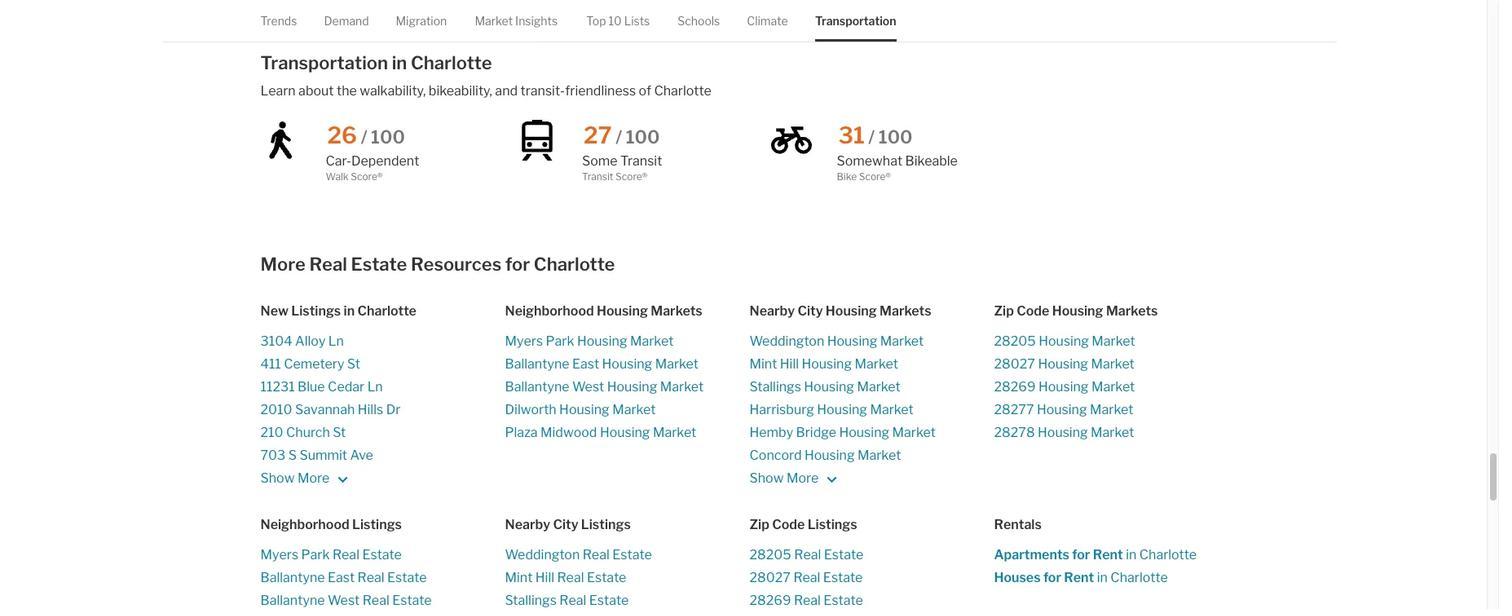 Task type: describe. For each thing, give the bounding box(es) containing it.
market down harrisburg housing market link
[[893, 425, 936, 441]]

transportation link
[[815, 0, 897, 42]]

ballantyne west housing market link
[[505, 376, 750, 399]]

28205 housing market link
[[994, 330, 1239, 353]]

new listings in charlotte
[[261, 304, 417, 319]]

1 horizontal spatial transit
[[621, 153, 662, 169]]

0 vertical spatial rent
[[1093, 547, 1123, 563]]

0 vertical spatial st
[[347, 357, 360, 372]]

estate up stallings real estate link
[[587, 570, 627, 586]]

market down stallings housing market link
[[870, 402, 914, 418]]

ballantyne east housing market link
[[505, 353, 750, 376]]

28205 real estate link
[[750, 544, 994, 567]]

3104 alloy ln link
[[261, 330, 505, 353]]

31
[[839, 122, 865, 149]]

neighborhood listings heading
[[261, 516, 505, 534]]

some
[[582, 153, 618, 169]]

code for listings
[[772, 517, 805, 533]]

411
[[261, 357, 281, 372]]

1 vertical spatial st
[[333, 425, 346, 441]]

demand
[[324, 14, 369, 28]]

s
[[288, 448, 297, 463]]

dependent
[[351, 153, 419, 169]]

nearby city housing markets heading
[[750, 303, 994, 321]]

top
[[587, 14, 606, 28]]

stallings for real
[[505, 593, 557, 609]]

411 cemetery st link
[[261, 353, 505, 376]]

car-dependent walk score ®
[[326, 153, 419, 183]]

show m ore for housing
[[750, 471, 822, 486]]

m for s
[[298, 471, 309, 486]]

park for real
[[301, 547, 330, 563]]

market down mint hill housing market link
[[857, 379, 901, 395]]

estate up ballantyne west real estate link
[[387, 570, 427, 586]]

myers park real estate link
[[261, 544, 505, 567]]

east for real
[[328, 570, 355, 586]]

code for housing
[[1017, 304, 1050, 319]]

myers park housing market link
[[505, 330, 750, 353]]

estate down ballantyne east real estate link
[[392, 593, 432, 609]]

estate down mint hill real estate link
[[589, 593, 629, 609]]

housing inside heading
[[1052, 304, 1104, 319]]

bikeable
[[906, 153, 958, 169]]

market down 28205 housing market link
[[1091, 357, 1135, 372]]

28205 for 28205 real estate 28027 real estate 28269 real estate
[[750, 547, 792, 563]]

28277
[[994, 402, 1034, 418]]

® for 27
[[642, 170, 648, 183]]

market insights
[[475, 14, 558, 28]]

2010 savannah hills dr link
[[261, 399, 505, 422]]

28277 housing market link
[[994, 399, 1239, 422]]

walkability,
[[360, 83, 426, 99]]

west for housing
[[572, 379, 604, 395]]

mint hill housing market link
[[750, 353, 994, 376]]

summit
[[300, 448, 347, 463]]

insights
[[515, 14, 558, 28]]

28027 housing market link
[[994, 353, 1239, 376]]

somewhat bikeable bike score ®
[[837, 153, 958, 183]]

charlotte inside heading
[[358, 304, 417, 319]]

hills
[[358, 402, 383, 418]]

concord
[[750, 448, 802, 463]]

top 10 lists
[[587, 14, 650, 28]]

28278 housing market link
[[994, 422, 1239, 445]]

transit-
[[521, 83, 565, 99]]

demand link
[[324, 0, 369, 42]]

of
[[639, 83, 652, 99]]

resources
[[411, 254, 502, 275]]

in inside heading
[[344, 304, 355, 319]]

ore for s
[[309, 471, 330, 486]]

transportation in charlotte
[[261, 52, 492, 73]]

city for housing
[[798, 304, 823, 319]]

concord housing market link
[[750, 445, 994, 467]]

trends link
[[261, 0, 297, 42]]

10
[[609, 14, 622, 28]]

nearby for nearby city listings
[[505, 517, 550, 533]]

m for housing
[[787, 471, 799, 486]]

3104
[[261, 334, 292, 349]]

apartments for rent in charlotte houses for rent in charlotte
[[994, 547, 1197, 586]]

estate up ballantyne east real estate link
[[362, 547, 402, 563]]

show for concord
[[750, 471, 784, 486]]

alloy
[[295, 334, 326, 349]]

listings up myers park real estate link
[[352, 517, 402, 533]]

nearby city listings heading
[[505, 516, 750, 534]]

zip for zip code listings
[[750, 517, 770, 533]]

28269 for real
[[750, 593, 791, 609]]

market up mint hill housing market link
[[880, 334, 924, 349]]

the
[[337, 83, 357, 99]]

28205 real estate 28027 real estate 28269 real estate
[[750, 547, 864, 609]]

market down 28277 housing market link in the bottom of the page
[[1091, 425, 1135, 441]]

market down 28269 housing market link
[[1090, 402, 1134, 418]]

stallings real estate link
[[505, 590, 750, 609]]

market down weddington housing market link
[[855, 357, 899, 372]]

703 s summit ave link
[[261, 445, 505, 467]]

somewhat
[[837, 153, 903, 169]]

cedar
[[328, 379, 365, 395]]

show for 703
[[261, 471, 295, 486]]

plaza
[[505, 425, 538, 441]]

® for 26
[[378, 170, 383, 183]]

midwood
[[541, 425, 597, 441]]

stallings for housing
[[750, 379, 802, 395]]

28027 for housing
[[994, 357, 1036, 372]]

28269 housing market link
[[994, 376, 1239, 399]]

nearby for nearby city housing markets
[[750, 304, 795, 319]]

28269 real estate link
[[750, 590, 994, 609]]

28205 housing market 28027 housing market 28269 housing market 28277 housing market 28278 housing market
[[994, 334, 1136, 441]]

weddington real estate link
[[505, 544, 750, 567]]

1 vertical spatial rent
[[1064, 570, 1095, 586]]

climate link
[[747, 0, 788, 42]]

nearby city housing markets
[[750, 304, 932, 319]]

neighborhood listings
[[261, 517, 402, 533]]

transportation for transportation
[[815, 14, 897, 28]]

100 for 26
[[371, 126, 405, 148]]

2 vertical spatial for
[[1044, 570, 1062, 586]]

weddington real estate mint hill real estate stallings real estate
[[505, 547, 652, 609]]

zip code listings
[[750, 517, 858, 533]]

28278
[[994, 425, 1035, 441]]

28027 real estate link
[[750, 567, 994, 590]]

show m ore for s
[[261, 471, 332, 486]]

cemetery
[[284, 357, 344, 372]]

top 10 lists link
[[587, 0, 650, 42]]

neighborhood for neighborhood listings
[[261, 517, 350, 533]]



Task type: vqa. For each thing, say whether or not it's contained in the screenshot.
Zoning to the right
no



Task type: locate. For each thing, give the bounding box(es) containing it.
1 horizontal spatial 28027
[[994, 357, 1036, 372]]

estate up mint hill real estate link
[[613, 547, 652, 563]]

28027
[[994, 357, 1036, 372], [750, 570, 791, 586]]

east inside myers park housing market ballantyne east housing market ballantyne west housing market dilworth housing market plaza midwood housing market
[[572, 357, 599, 372]]

0 vertical spatial park
[[546, 334, 574, 349]]

/
[[361, 126, 367, 148], [616, 126, 622, 148], [869, 126, 875, 148]]

score down dependent at the left top of the page
[[351, 170, 378, 183]]

park for housing
[[546, 334, 574, 349]]

® down dependent at the left top of the page
[[378, 170, 383, 183]]

weddington for housing
[[750, 334, 825, 349]]

more real estate resources for charlotte
[[261, 254, 615, 275]]

27 / 100
[[584, 122, 660, 149]]

city
[[798, 304, 823, 319], [553, 517, 579, 533]]

market insights link
[[475, 0, 558, 42]]

0 horizontal spatial show
[[261, 471, 295, 486]]

28269 inside 28205 housing market 28027 housing market 28269 housing market 28277 housing market 28278 housing market
[[994, 379, 1036, 395]]

transit
[[621, 153, 662, 169], [582, 170, 614, 183]]

28027 inside 28205 housing market 28027 housing market 28269 housing market 28277 housing market 28278 housing market
[[994, 357, 1036, 372]]

city for listings
[[553, 517, 579, 533]]

market up 28027 housing market 'link'
[[1092, 334, 1136, 349]]

rentals
[[994, 517, 1042, 533]]

weddington inside weddington real estate mint hill real estate stallings real estate
[[505, 547, 580, 563]]

28205 down zip code housing markets
[[994, 334, 1036, 349]]

east
[[572, 357, 599, 372], [328, 570, 355, 586]]

0 vertical spatial code
[[1017, 304, 1050, 319]]

bikeability,
[[429, 83, 492, 99]]

mint hill real estate link
[[505, 567, 750, 590]]

1 horizontal spatial stallings
[[750, 379, 802, 395]]

score for 31
[[859, 170, 886, 183]]

1 show from the left
[[261, 471, 295, 486]]

31 / 100
[[839, 122, 913, 149]]

2 ® from the left
[[642, 170, 648, 183]]

charlotte
[[411, 52, 492, 73], [654, 83, 712, 99], [534, 254, 615, 275], [358, 304, 417, 319], [1140, 547, 1197, 563], [1111, 570, 1168, 586]]

0 horizontal spatial score
[[351, 170, 378, 183]]

0 horizontal spatial code
[[772, 517, 805, 533]]

1 horizontal spatial park
[[546, 334, 574, 349]]

® down 27 / 100 on the top of the page
[[642, 170, 648, 183]]

st up the cedar
[[347, 357, 360, 372]]

east down myers park housing market link
[[572, 357, 599, 372]]

myers up dilworth
[[505, 334, 543, 349]]

0 vertical spatial stallings
[[750, 379, 802, 395]]

0 horizontal spatial 28027
[[750, 570, 791, 586]]

trends
[[261, 14, 297, 28]]

28027 inside 28205 real estate 28027 real estate 28269 real estate
[[750, 570, 791, 586]]

score inside car-dependent walk score ®
[[351, 170, 378, 183]]

®
[[378, 170, 383, 183], [642, 170, 648, 183], [886, 170, 891, 183]]

1 vertical spatial weddington
[[505, 547, 580, 563]]

ln
[[328, 334, 344, 349], [367, 379, 383, 395]]

1 markets from the left
[[651, 304, 703, 319]]

2 show m ore from the left
[[750, 471, 822, 486]]

listings up 28205 real estate link
[[808, 517, 858, 533]]

/ right 26
[[361, 126, 367, 148]]

100 for 27
[[626, 126, 660, 148]]

markets up myers park housing market link
[[651, 304, 703, 319]]

market down hemby bridge housing market link
[[858, 448, 901, 463]]

mint down nearby city listings
[[505, 570, 533, 586]]

1 vertical spatial neighborhood
[[261, 517, 350, 533]]

27
[[584, 122, 612, 149]]

0 horizontal spatial for
[[505, 254, 530, 275]]

weddington down nearby city listings
[[505, 547, 580, 563]]

zip code housing markets heading
[[994, 303, 1239, 321]]

/ for 26
[[361, 126, 367, 148]]

1 horizontal spatial weddington
[[750, 334, 825, 349]]

nearby inside nearby city listings heading
[[505, 517, 550, 533]]

in
[[392, 52, 407, 73], [344, 304, 355, 319], [1126, 547, 1137, 563], [1097, 570, 1108, 586]]

ore down summit on the left
[[309, 471, 330, 486]]

1 vertical spatial nearby
[[505, 517, 550, 533]]

ore for housing
[[799, 471, 819, 486]]

show m ore down s
[[261, 471, 332, 486]]

3 score from the left
[[859, 170, 886, 183]]

0 horizontal spatial 28205
[[750, 547, 792, 563]]

west inside myers park real estate ballantyne east real estate ballantyne west real estate
[[328, 593, 360, 609]]

show down 703
[[261, 471, 295, 486]]

neighborhood
[[505, 304, 594, 319], [261, 517, 350, 533]]

0 horizontal spatial city
[[553, 517, 579, 533]]

1 horizontal spatial nearby
[[750, 304, 795, 319]]

1 vertical spatial 28205
[[750, 547, 792, 563]]

1 horizontal spatial mint
[[750, 357, 777, 372]]

0 horizontal spatial ln
[[328, 334, 344, 349]]

1 vertical spatial zip
[[750, 517, 770, 533]]

hill inside weddington real estate mint hill real estate stallings real estate
[[536, 570, 555, 586]]

transit down 27 / 100 on the top of the page
[[621, 153, 662, 169]]

100 inside 27 / 100
[[626, 126, 660, 148]]

1 vertical spatial for
[[1073, 547, 1091, 563]]

hill for housing
[[780, 357, 799, 372]]

east for housing
[[572, 357, 599, 372]]

0 vertical spatial west
[[572, 379, 604, 395]]

east up ballantyne west real estate link
[[328, 570, 355, 586]]

28205 inside 28205 housing market 28027 housing market 28269 housing market 28277 housing market 28278 housing market
[[994, 334, 1036, 349]]

® inside somewhat bikeable bike score ®
[[886, 170, 891, 183]]

show
[[261, 471, 295, 486], [750, 471, 784, 486]]

code inside heading
[[1017, 304, 1050, 319]]

hill
[[780, 357, 799, 372], [536, 570, 555, 586]]

0 horizontal spatial transportation
[[261, 52, 388, 73]]

2 m from the left
[[787, 471, 799, 486]]

west inside myers park housing market ballantyne east housing market ballantyne west housing market dilworth housing market plaza midwood housing market
[[572, 379, 604, 395]]

code
[[1017, 304, 1050, 319], [772, 517, 805, 533]]

100 for 31
[[879, 126, 913, 148]]

real
[[309, 254, 347, 275], [333, 547, 360, 563], [583, 547, 610, 563], [794, 547, 821, 563], [358, 570, 385, 586], [557, 570, 584, 586], [794, 570, 821, 586], [363, 593, 390, 609], [560, 593, 587, 609], [794, 593, 821, 609]]

1 vertical spatial city
[[553, 517, 579, 533]]

28205 inside 28205 real estate 28027 real estate 28269 real estate
[[750, 547, 792, 563]]

1 horizontal spatial hill
[[780, 357, 799, 372]]

myers inside myers park housing market ballantyne east housing market ballantyne west housing market dilworth housing market plaza midwood housing market
[[505, 334, 543, 349]]

estate
[[351, 254, 407, 275], [362, 547, 402, 563], [613, 547, 652, 563], [824, 547, 864, 563], [387, 570, 427, 586], [587, 570, 627, 586], [823, 570, 863, 586], [392, 593, 432, 609], [589, 593, 629, 609], [824, 593, 863, 609]]

some transit transit score ®
[[582, 153, 662, 183]]

bike
[[837, 170, 857, 183]]

city inside heading
[[798, 304, 823, 319]]

score for 26
[[351, 170, 378, 183]]

28027 up 28277
[[994, 357, 1036, 372]]

0 vertical spatial east
[[572, 357, 599, 372]]

0 horizontal spatial markets
[[651, 304, 703, 319]]

28269 inside 28205 real estate 28027 real estate 28269 real estate
[[750, 593, 791, 609]]

1 vertical spatial transit
[[582, 170, 614, 183]]

0 horizontal spatial nearby
[[505, 517, 550, 533]]

hemby bridge housing market link
[[750, 422, 994, 445]]

for right resources
[[505, 254, 530, 275]]

2 100 from the left
[[626, 126, 660, 148]]

west down ballantyne east housing market link
[[572, 379, 604, 395]]

market down ballantyne west housing market "link"
[[613, 402, 656, 418]]

east inside myers park real estate ballantyne east real estate ballantyne west real estate
[[328, 570, 355, 586]]

nearby
[[750, 304, 795, 319], [505, 517, 550, 533]]

2 horizontal spatial score
[[859, 170, 886, 183]]

myers for myers park real estate ballantyne east real estate ballantyne west real estate
[[261, 547, 299, 563]]

hill up harrisburg
[[780, 357, 799, 372]]

rent down apartments
[[1064, 570, 1095, 586]]

/ for 31
[[869, 126, 875, 148]]

market left insights at left top
[[475, 14, 513, 28]]

2 markets from the left
[[880, 304, 932, 319]]

transportation for transportation in charlotte
[[261, 52, 388, 73]]

score for 27
[[616, 170, 642, 183]]

score inside some transit transit score ®
[[616, 170, 642, 183]]

zip code listings heading
[[750, 516, 994, 534]]

mint up harrisburg
[[750, 357, 777, 372]]

1 horizontal spatial st
[[347, 357, 360, 372]]

0 horizontal spatial ®
[[378, 170, 383, 183]]

1 horizontal spatial code
[[1017, 304, 1050, 319]]

code inside heading
[[772, 517, 805, 533]]

myers park real estate ballantyne east real estate ballantyne west real estate
[[261, 547, 432, 609]]

0 vertical spatial neighborhood
[[505, 304, 594, 319]]

market down 28027 housing market 'link'
[[1092, 379, 1135, 395]]

st down the savannah
[[333, 425, 346, 441]]

1 100 from the left
[[371, 126, 405, 148]]

park down neighborhood listings
[[301, 547, 330, 563]]

0 vertical spatial ln
[[328, 334, 344, 349]]

listings inside heading
[[581, 517, 631, 533]]

1 vertical spatial code
[[772, 517, 805, 533]]

100 inside the 26 / 100
[[371, 126, 405, 148]]

learn
[[261, 83, 296, 99]]

for down rentals heading
[[1073, 547, 1091, 563]]

nearby city listings
[[505, 517, 631, 533]]

0 vertical spatial 28269
[[994, 379, 1036, 395]]

zip code housing markets
[[994, 304, 1158, 319]]

1 horizontal spatial markets
[[880, 304, 932, 319]]

markets up weddington housing market link
[[880, 304, 932, 319]]

28269 for housing
[[994, 379, 1036, 395]]

1 vertical spatial east
[[328, 570, 355, 586]]

100 up dependent at the left top of the page
[[371, 126, 405, 148]]

0 vertical spatial myers
[[505, 334, 543, 349]]

/ inside 27 / 100
[[616, 126, 622, 148]]

hill down nearby city listings
[[536, 570, 555, 586]]

ln up "hills"
[[367, 379, 383, 395]]

hill for real
[[536, 570, 555, 586]]

1 vertical spatial park
[[301, 547, 330, 563]]

lists
[[624, 14, 650, 28]]

myers inside myers park real estate ballantyne east real estate ballantyne west real estate
[[261, 547, 299, 563]]

0 horizontal spatial 28269
[[750, 593, 791, 609]]

1 / from the left
[[361, 126, 367, 148]]

100 up somewhat bikeable bike score ®
[[879, 126, 913, 148]]

nearby inside nearby city housing markets heading
[[750, 304, 795, 319]]

mint for weddington real estate mint hill real estate stallings real estate
[[505, 570, 533, 586]]

0 vertical spatial 28027
[[994, 357, 1036, 372]]

ave
[[350, 448, 373, 463]]

28269
[[994, 379, 1036, 395], [750, 593, 791, 609]]

listings up weddington real estate link
[[581, 517, 631, 533]]

0 horizontal spatial 100
[[371, 126, 405, 148]]

0 horizontal spatial park
[[301, 547, 330, 563]]

weddington for real
[[505, 547, 580, 563]]

2 score from the left
[[616, 170, 642, 183]]

® down somewhat
[[886, 170, 891, 183]]

0 horizontal spatial st
[[333, 425, 346, 441]]

ballantyne west real estate link
[[261, 590, 505, 609]]

1 vertical spatial myers
[[261, 547, 299, 563]]

® for 31
[[886, 170, 891, 183]]

car-
[[326, 153, 351, 169]]

church
[[286, 425, 330, 441]]

2 horizontal spatial ®
[[886, 170, 891, 183]]

estate down 28027 real estate link in the bottom of the page
[[824, 593, 863, 609]]

west for real
[[328, 593, 360, 609]]

new listings in charlotte heading
[[261, 303, 505, 321]]

28205 for 28205 housing market 28027 housing market 28269 housing market 28277 housing market 28278 housing market
[[994, 334, 1036, 349]]

2 horizontal spatial /
[[869, 126, 875, 148]]

park inside myers park real estate ballantyne east real estate ballantyne west real estate
[[301, 547, 330, 563]]

m down concord
[[787, 471, 799, 486]]

harrisburg
[[750, 402, 815, 418]]

1 ore from the left
[[309, 471, 330, 486]]

west down ballantyne east real estate link
[[328, 593, 360, 609]]

1 horizontal spatial city
[[798, 304, 823, 319]]

0 vertical spatial zip
[[994, 304, 1014, 319]]

rent down rentals heading
[[1093, 547, 1123, 563]]

walk
[[326, 170, 349, 183]]

0 horizontal spatial m
[[298, 471, 309, 486]]

city up weddington real estate mint hill real estate stallings real estate
[[553, 517, 579, 533]]

weddington housing market link
[[750, 330, 994, 353]]

dr
[[386, 402, 401, 418]]

weddington down nearby city housing markets
[[750, 334, 825, 349]]

/ for 27
[[616, 126, 622, 148]]

park
[[546, 334, 574, 349], [301, 547, 330, 563]]

703
[[261, 448, 286, 463]]

0 vertical spatial transportation
[[815, 14, 897, 28]]

estate up 'new listings in charlotte' heading
[[351, 254, 407, 275]]

market up ballantyne east housing market link
[[630, 334, 674, 349]]

zip inside heading
[[994, 304, 1014, 319]]

0 vertical spatial mint
[[750, 357, 777, 372]]

and
[[495, 83, 518, 99]]

28027 down zip code listings
[[750, 570, 791, 586]]

1 horizontal spatial ore
[[799, 471, 819, 486]]

ballantyne east real estate link
[[261, 567, 505, 590]]

3 100 from the left
[[879, 126, 913, 148]]

0 vertical spatial 28205
[[994, 334, 1036, 349]]

friendliness
[[565, 83, 636, 99]]

11231 blue cedar ln link
[[261, 376, 505, 399]]

1 score from the left
[[351, 170, 378, 183]]

2 horizontal spatial for
[[1073, 547, 1091, 563]]

mint inside weddington real estate mint hill real estate stallings real estate
[[505, 570, 533, 586]]

market down the dilworth housing market link
[[653, 425, 697, 441]]

myers down neighborhood listings
[[261, 547, 299, 563]]

0 horizontal spatial /
[[361, 126, 367, 148]]

0 horizontal spatial weddington
[[505, 547, 580, 563]]

0 horizontal spatial show m ore
[[261, 471, 332, 486]]

market inside market insights link
[[475, 14, 513, 28]]

markets for nearby city housing markets
[[880, 304, 932, 319]]

markets for zip code housing markets
[[1106, 304, 1158, 319]]

1 horizontal spatial show
[[750, 471, 784, 486]]

dilworth
[[505, 402, 557, 418]]

/ inside 31 / 100
[[869, 126, 875, 148]]

3 markets from the left
[[1106, 304, 1158, 319]]

28205
[[994, 334, 1036, 349], [750, 547, 792, 563]]

1 horizontal spatial m
[[787, 471, 799, 486]]

market down myers park housing market link
[[655, 357, 699, 372]]

2 ore from the left
[[799, 471, 819, 486]]

3 / from the left
[[869, 126, 875, 148]]

zip for zip code housing markets
[[994, 304, 1014, 319]]

weddington inside weddington housing market mint hill housing market stallings housing market harrisburg housing market hemby bridge housing market concord housing market
[[750, 334, 825, 349]]

0 vertical spatial city
[[798, 304, 823, 319]]

3104 alloy ln 411 cemetery st 11231 blue cedar ln 2010 savannah hills dr 210 church st 703 s summit ave
[[261, 334, 401, 463]]

2 horizontal spatial 100
[[879, 126, 913, 148]]

markets up 28205 housing market link
[[1106, 304, 1158, 319]]

housing
[[597, 304, 648, 319], [826, 304, 877, 319], [1052, 304, 1104, 319], [577, 334, 628, 349], [827, 334, 878, 349], [1039, 334, 1089, 349], [602, 357, 653, 372], [802, 357, 852, 372], [1038, 357, 1089, 372], [607, 379, 657, 395], [804, 379, 855, 395], [1039, 379, 1089, 395], [559, 402, 610, 418], [817, 402, 868, 418], [1037, 402, 1087, 418], [600, 425, 650, 441], [840, 425, 890, 441], [1038, 425, 1088, 441], [805, 448, 855, 463]]

0 vertical spatial transit
[[621, 153, 662, 169]]

ln right alloy
[[328, 334, 344, 349]]

1 vertical spatial stallings
[[505, 593, 557, 609]]

0 vertical spatial nearby
[[750, 304, 795, 319]]

schools link
[[678, 0, 720, 42]]

/ right 31
[[869, 126, 875, 148]]

0 vertical spatial hill
[[780, 357, 799, 372]]

score down somewhat
[[859, 170, 886, 183]]

hill inside weddington housing market mint hill housing market stallings housing market harrisburg housing market hemby bridge housing market concord housing market
[[780, 357, 799, 372]]

100 up some transit transit score ®
[[626, 126, 660, 148]]

score inside somewhat bikeable bike score ®
[[859, 170, 886, 183]]

estate up 28027 real estate link in the bottom of the page
[[824, 547, 864, 563]]

apartments
[[994, 547, 1070, 563]]

more
[[261, 254, 306, 275]]

210 church st link
[[261, 422, 505, 445]]

weddington
[[750, 334, 825, 349], [505, 547, 580, 563]]

1 horizontal spatial ®
[[642, 170, 648, 183]]

1 m from the left
[[298, 471, 309, 486]]

markets inside heading
[[1106, 304, 1158, 319]]

28205 down zip code listings
[[750, 547, 792, 563]]

rentals heading
[[994, 516, 1239, 534]]

1 ® from the left
[[378, 170, 383, 183]]

2010
[[261, 402, 292, 418]]

26 / 100
[[327, 122, 405, 149]]

score down some
[[616, 170, 642, 183]]

west
[[572, 379, 604, 395], [328, 593, 360, 609]]

1 vertical spatial mint
[[505, 570, 533, 586]]

1 vertical spatial 28027
[[750, 570, 791, 586]]

0 horizontal spatial zip
[[750, 517, 770, 533]]

migration link
[[396, 0, 447, 42]]

1 horizontal spatial show m ore
[[750, 471, 822, 486]]

1 horizontal spatial west
[[572, 379, 604, 395]]

zip inside heading
[[750, 517, 770, 533]]

1 show m ore from the left
[[261, 471, 332, 486]]

stallings inside weddington housing market mint hill housing market stallings housing market harrisburg housing market hemby bridge housing market concord housing market
[[750, 379, 802, 395]]

1 vertical spatial ln
[[367, 379, 383, 395]]

1 vertical spatial 28269
[[750, 593, 791, 609]]

1 horizontal spatial zip
[[994, 304, 1014, 319]]

park down neighborhood housing markets
[[546, 334, 574, 349]]

2 / from the left
[[616, 126, 622, 148]]

/ right the 27 on the top left of page
[[616, 126, 622, 148]]

houses
[[994, 570, 1041, 586]]

28027 for real
[[750, 570, 791, 586]]

weddington housing market mint hill housing market stallings housing market harrisburg housing market hemby bridge housing market concord housing market
[[750, 334, 936, 463]]

migration
[[396, 14, 447, 28]]

m down summit on the left
[[298, 471, 309, 486]]

1 horizontal spatial transportation
[[815, 14, 897, 28]]

3 ® from the left
[[886, 170, 891, 183]]

schools
[[678, 14, 720, 28]]

1 vertical spatial west
[[328, 593, 360, 609]]

1 horizontal spatial neighborhood
[[505, 304, 594, 319]]

climate
[[747, 14, 788, 28]]

0 horizontal spatial ore
[[309, 471, 330, 486]]

0 horizontal spatial west
[[328, 593, 360, 609]]

2 show from the left
[[750, 471, 784, 486]]

0 horizontal spatial myers
[[261, 547, 299, 563]]

® inside car-dependent walk score ®
[[378, 170, 383, 183]]

show m ore
[[261, 471, 332, 486], [750, 471, 822, 486]]

26
[[327, 122, 357, 149]]

1 horizontal spatial myers
[[505, 334, 543, 349]]

0 horizontal spatial east
[[328, 570, 355, 586]]

mint for weddington housing market mint hill housing market stallings housing market harrisburg housing market hemby bridge housing market concord housing market
[[750, 357, 777, 372]]

show down concord
[[750, 471, 784, 486]]

2 horizontal spatial markets
[[1106, 304, 1158, 319]]

1 horizontal spatial /
[[616, 126, 622, 148]]

0 horizontal spatial hill
[[536, 570, 555, 586]]

stallings inside weddington real estate mint hill real estate stallings real estate
[[505, 593, 557, 609]]

stallings housing market link
[[750, 376, 994, 399]]

0 vertical spatial weddington
[[750, 334, 825, 349]]

myers for myers park housing market ballantyne east housing market ballantyne west housing market dilworth housing market plaza midwood housing market
[[505, 334, 543, 349]]

city up weddington housing market link
[[798, 304, 823, 319]]

/ inside the 26 / 100
[[361, 126, 367, 148]]

myers park housing market ballantyne east housing market ballantyne west housing market dilworth housing market plaza midwood housing market
[[505, 334, 704, 441]]

dilworth housing market link
[[505, 399, 750, 422]]

show m ore down concord
[[750, 471, 822, 486]]

city inside heading
[[553, 517, 579, 533]]

mint
[[750, 357, 777, 372], [505, 570, 533, 586]]

for down apartments
[[1044, 570, 1062, 586]]

mint inside weddington housing market mint hill housing market stallings housing market harrisburg housing market hemby bridge housing market concord housing market
[[750, 357, 777, 372]]

0 horizontal spatial neighborhood
[[261, 517, 350, 533]]

transit down some
[[582, 170, 614, 183]]

learn about the walkability, bikeability, and transit-friendliness of charlotte
[[261, 83, 712, 99]]

listings up alloy
[[291, 304, 341, 319]]

® inside some transit transit score ®
[[642, 170, 648, 183]]

neighborhood housing markets heading
[[505, 303, 750, 321]]

0 vertical spatial for
[[505, 254, 530, 275]]

neighborhood for neighborhood housing markets
[[505, 304, 594, 319]]

100 inside 31 / 100
[[879, 126, 913, 148]]

savannah
[[295, 402, 355, 418]]

market down ballantyne east housing market link
[[660, 379, 704, 395]]

park inside myers park housing market ballantyne east housing market ballantyne west housing market dilworth housing market plaza midwood housing market
[[546, 334, 574, 349]]

ore down concord
[[799, 471, 819, 486]]

1 horizontal spatial 28205
[[994, 334, 1036, 349]]

estate up 28269 real estate link
[[823, 570, 863, 586]]



